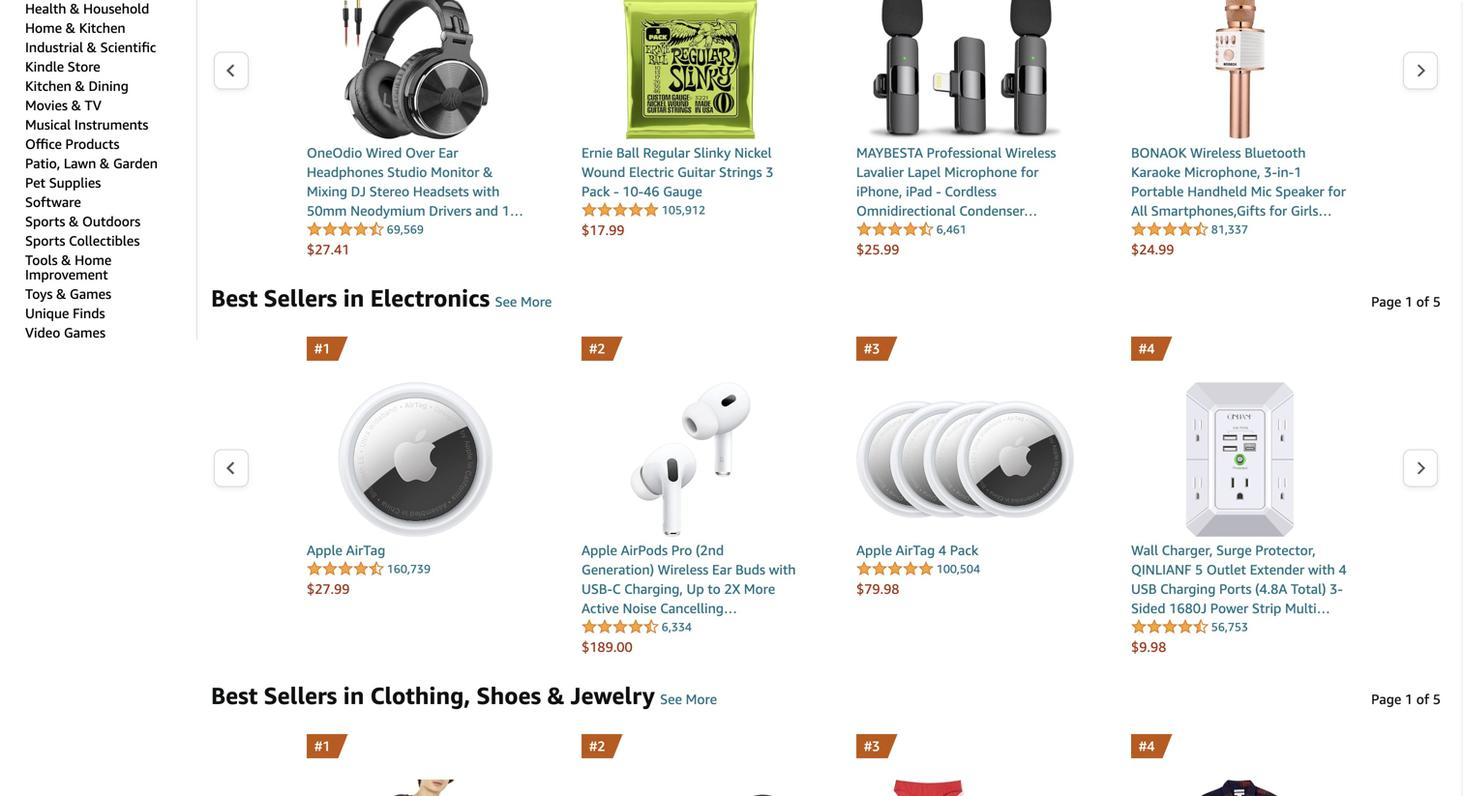 Task type: describe. For each thing, give the bounding box(es) containing it.
shoes
[[477, 682, 541, 710]]

see more link for best sellers in electronics
[[495, 294, 552, 310]]

over
[[406, 145, 435, 161]]

5 inside wall charger, surge protector, qinlianf 5 outlet extender with 4 usb charging ports (4.8a total) 3- sided 1680j power strip multi…
[[1195, 562, 1203, 578]]

tools
[[25, 252, 58, 268]]

usb-
[[582, 581, 613, 597]]

patio,
[[25, 155, 60, 171]]

& inside oneodio wired over ear headphones studio monitor & mixing dj stereo headsets with 50mm neodymium drivers and 1…
[[483, 164, 493, 180]]

sports collectibles link
[[25, 233, 140, 249]]

apple airtag 4 pack
[[857, 542, 979, 558]]

portable
[[1131, 183, 1184, 199]]

100,504 link
[[857, 560, 980, 579]]

amazon essentials men's long-sleeve flannel shirt (available in big & tall) image
[[1131, 780, 1349, 797]]

6,334
[[662, 620, 692, 634]]

headsets
[[413, 183, 469, 199]]

$24.99
[[1131, 241, 1174, 257]]

musical
[[25, 117, 71, 133]]

condenser…
[[960, 203, 1038, 219]]

page for best sellers in electronics
[[1371, 294, 1402, 310]]

1 inside bonaok wireless bluetooth karaoke microphone, 3-in-1 portable handheld mic speaker for all smartphones,gifts for girls…
[[1294, 164, 1302, 180]]

160,739 link
[[307, 560, 431, 579]]

health & household link
[[25, 0, 149, 16]]

mixing
[[307, 183, 347, 199]]

amazon essentials men's full-zip hooded fleece sweatshirt (available in big & tall) image
[[307, 780, 525, 797]]

electric
[[629, 164, 674, 180]]

$189.00 link
[[582, 638, 799, 657]]

3
[[766, 164, 774, 180]]

airtag for $79.98
[[896, 542, 935, 558]]

1 for best sellers in electronics
[[1405, 294, 1413, 310]]

0 horizontal spatial kitchen
[[25, 78, 72, 94]]

69,569 link
[[307, 221, 424, 239]]

up
[[687, 581, 704, 597]]

oneodio wired over ear headphones studio monitor & mixing dj stereo headsets with 50mm neodymium drivers and 1/4 to 3.5mm jac image
[[307, 0, 525, 139]]

cordless
[[945, 183, 997, 199]]

video
[[25, 325, 60, 341]]

ball
[[616, 145, 640, 161]]

sports & outdoors link
[[25, 213, 140, 229]]

video games link
[[25, 325, 105, 341]]

- inside maybesta professional wireless lavalier lapel microphone for iphone, ipad - cordless omnidirectional condenser…
[[936, 183, 941, 199]]

1680j
[[1169, 601, 1207, 616]]

industrial
[[25, 39, 83, 55]]

2 horizontal spatial for
[[1328, 183, 1346, 199]]

kitchen & dining link
[[25, 78, 129, 94]]

toys
[[25, 286, 53, 302]]

ports
[[1219, 581, 1252, 597]]

& right shoes at the bottom of the page
[[547, 682, 565, 710]]

charging
[[1161, 581, 1216, 597]]

1 vertical spatial pack
[[950, 542, 979, 558]]

lavalier
[[857, 164, 904, 180]]

professional
[[927, 145, 1002, 161]]

dj
[[351, 183, 366, 199]]

with for #4
[[1308, 562, 1335, 578]]

$189.00
[[582, 639, 633, 655]]

46
[[644, 183, 660, 199]]

health
[[25, 0, 66, 16]]

105,912 link
[[582, 201, 706, 220]]

noise
[[623, 601, 657, 616]]

bonaok wireless bluetooth karaoke microphone, 3-in-1 portable handheld mic speaker for all smartphones,gifts for girls… link
[[1131, 143, 1349, 221]]

1 vertical spatial games
[[64, 325, 105, 341]]

best for best sellers in electronics
[[211, 284, 258, 312]]

kindle store link
[[25, 59, 100, 75]]

omnidirectional
[[857, 203, 956, 219]]

improvement
[[25, 267, 108, 283]]

56,753
[[1212, 620, 1248, 634]]

lapel
[[908, 164, 941, 180]]

#2 for third "list"
[[589, 738, 605, 754]]

in for electronics
[[343, 284, 364, 312]]

musical instruments link
[[25, 117, 148, 133]]

1…
[[502, 203, 523, 219]]

kindle
[[25, 59, 64, 75]]

store
[[68, 59, 100, 75]]

ernie
[[582, 145, 613, 161]]

amazon essentials women's cotton bikini brief underwear (available in plus size), multipacks image
[[857, 780, 1074, 797]]

pro
[[671, 542, 692, 558]]

next image
[[1416, 461, 1427, 476]]

81,337 link
[[1131, 221, 1248, 239]]

6,461
[[937, 223, 967, 236]]

list for next icon
[[250, 0, 1402, 259]]

to
[[708, 581, 721, 597]]

apple airpods pro (2nd generation) wireless ear buds with usb-c charging, up to 2x more active noise cancelling bluetooth hea image
[[582, 382, 799, 537]]

maybesta professional wireless lavalier lapel microphone for iphone, ipad - cordless omnidirectional condenser… link
[[857, 143, 1074, 221]]

6,334 link
[[582, 618, 692, 637]]

drivers
[[429, 203, 472, 219]]

0 vertical spatial home
[[25, 20, 62, 36]]

with for #2
[[769, 562, 796, 578]]

- inside ernie ball regular slinky nickel wound electric guitar strings 3 pack - 10-46 gauge
[[614, 183, 619, 199]]

$17.99
[[582, 222, 625, 238]]

regular
[[643, 145, 690, 161]]

#3 for third "list"
[[864, 738, 880, 754]]

pet
[[25, 175, 46, 191]]

in for clothing,
[[343, 682, 364, 710]]

(2nd
[[696, 542, 724, 558]]

monitor
[[431, 164, 480, 180]]

charger,
[[1162, 542, 1213, 558]]

household
[[83, 0, 149, 16]]

sellers for electronics
[[264, 284, 337, 312]]

finds
[[73, 305, 105, 321]]

sellers for clothing,
[[264, 682, 337, 710]]

headphones
[[307, 164, 384, 180]]

software link
[[25, 194, 81, 210]]

& up sports collectibles link
[[69, 213, 79, 229]]

list for next image
[[250, 337, 1402, 657]]

previous image for "list" containing oneodio wired over ear headphones studio monitor & mixing dj stereo headsets with 50mm neodymium drivers and 1…
[[226, 63, 236, 78]]

apple for apple airtag
[[307, 542, 343, 558]]

best sellers in clothing, shoes & jewelry see more
[[211, 682, 717, 710]]

lawn
[[64, 155, 96, 171]]

airtag for $27.99
[[346, 542, 385, 558]]

cancelling…
[[660, 601, 737, 616]]

speaker
[[1276, 183, 1325, 199]]

#4 for third "list"
[[1139, 738, 1155, 754]]

see more link for best sellers in clothing, shoes & jewelry
[[660, 692, 717, 707]]

tools & home improvement link
[[25, 252, 112, 283]]

studio
[[387, 164, 427, 180]]

best sellers in electronics see more
[[211, 284, 552, 312]]

gauge
[[663, 183, 702, 199]]

toys & games link
[[25, 286, 111, 302]]

ernie ball regular slinky nickel wound electric guitar strings 3 pack - 10-46 gauge image
[[582, 0, 799, 139]]

protector,
[[1256, 542, 1316, 558]]

3 list from the top
[[250, 735, 1402, 797]]

105,912
[[662, 203, 706, 217]]

with inside oneodio wired over ear headphones studio monitor & mixing dj stereo headsets with 50mm neodymium drivers and 1…
[[473, 183, 500, 199]]

c
[[613, 581, 621, 597]]

jewelry
[[571, 682, 655, 710]]



Task type: locate. For each thing, give the bounding box(es) containing it.
more inside apple airpods pro (2nd generation) wireless ear buds with usb-c charging, up to 2x more active noise cancelling…
[[744, 581, 775, 597]]

with
[[473, 183, 500, 199], [769, 562, 796, 578], [1308, 562, 1335, 578]]

#1 for "list" corresponding to next image
[[315, 341, 330, 357]]

in left clothing, at bottom
[[343, 682, 364, 710]]

$25.99
[[857, 241, 900, 257]]

apple
[[307, 542, 343, 558], [582, 542, 617, 558], [857, 542, 892, 558]]

see right electronics at top
[[495, 294, 517, 310]]

0 horizontal spatial -
[[614, 183, 619, 199]]

1 previous image from the top
[[226, 63, 236, 78]]

1 horizontal spatial more
[[686, 692, 717, 707]]

1 vertical spatial for
[[1328, 183, 1346, 199]]

0 horizontal spatial for
[[1021, 164, 1039, 180]]

bonaok wireless bluetooth karaoke microphone, 3-in-1 portable handheld mic speaker for all smartphones,gifts for girls kids a image
[[1131, 0, 1349, 139]]

more down buds
[[744, 581, 775, 597]]

1 vertical spatial see more link
[[660, 692, 717, 707]]

1 best from the top
[[211, 284, 258, 312]]

0 horizontal spatial airtag
[[346, 542, 385, 558]]

0 vertical spatial 3-
[[1264, 164, 1277, 180]]

wall charger, surge protector, qinlianf 5 outlet extender with 4 usb charging ports (4.8a total) 3- sided 1680j power strip multi… link
[[1131, 541, 1349, 618]]

#3
[[864, 341, 880, 357], [864, 738, 880, 754]]

1 in from the top
[[343, 284, 364, 312]]

wall
[[1131, 542, 1158, 558]]

1 - from the left
[[614, 183, 619, 199]]

0 horizontal spatial ear
[[439, 145, 458, 161]]

0 vertical spatial #4
[[1139, 341, 1155, 357]]

81,337
[[1212, 223, 1248, 236]]

next image
[[1416, 63, 1427, 78]]

1 vertical spatial sports
[[25, 233, 65, 249]]

supplies
[[49, 175, 101, 191]]

home & kitchen link
[[25, 20, 125, 36]]

56,753 link
[[1131, 618, 1248, 637]]

maybesta professional wireless lavalier lapel microphone for iphone, ipad - cordless omnidirectional condenser recording mic image
[[857, 0, 1074, 139]]

girls…
[[1291, 203, 1332, 219]]

1 horizontal spatial ear
[[712, 562, 732, 578]]

3- down bluetooth
[[1264, 164, 1277, 180]]

#4 for "list" corresponding to next image
[[1139, 341, 1155, 357]]

0 vertical spatial page 1 of 5
[[1371, 294, 1441, 310]]

0 vertical spatial 5
[[1433, 294, 1441, 310]]

1 vertical spatial #2
[[589, 738, 605, 754]]

ear inside apple airpods pro (2nd generation) wireless ear buds with usb-c charging, up to 2x more active noise cancelling…
[[712, 562, 732, 578]]

ear
[[439, 145, 458, 161], [712, 562, 732, 578]]

wireless inside apple airpods pro (2nd generation) wireless ear buds with usb-c charging, up to 2x more active noise cancelling…
[[658, 562, 709, 578]]

2 vertical spatial 5
[[1433, 692, 1441, 707]]

pack inside ernie ball regular slinky nickel wound electric guitar strings 3 pack - 10-46 gauge
[[582, 183, 610, 199]]

0 horizontal spatial 3-
[[1264, 164, 1277, 180]]

0 horizontal spatial pack
[[582, 183, 610, 199]]

#2 for "list" corresponding to next image
[[589, 341, 605, 357]]

1 #1 from the top
[[315, 341, 330, 357]]

games
[[70, 286, 111, 302], [64, 325, 105, 341]]

multi…
[[1285, 601, 1330, 616]]

microphone
[[945, 164, 1017, 180]]

best for best sellers in clothing, shoes & jewelry
[[211, 682, 258, 710]]

1 vertical spatial home
[[75, 252, 112, 268]]

apple up generation)
[[582, 542, 617, 558]]

0 vertical spatial 1
[[1294, 164, 1302, 180]]

3- inside bonaok wireless bluetooth karaoke microphone, 3-in-1 portable handheld mic speaker for all smartphones,gifts for girls…
[[1264, 164, 1277, 180]]

apple up $79.98
[[857, 542, 892, 558]]

-
[[614, 183, 619, 199], [936, 183, 941, 199]]

1 vertical spatial of
[[1417, 692, 1430, 707]]

ear up to
[[712, 562, 732, 578]]

oneodio wired over ear headphones studio monitor & mixing dj stereo headsets with 50mm neodymium drivers and 1… link
[[307, 143, 525, 221]]

4
[[939, 542, 947, 558], [1339, 562, 1347, 578]]

1 vertical spatial #4
[[1139, 738, 1155, 754]]

list
[[250, 0, 1402, 259], [250, 337, 1402, 657], [250, 735, 1402, 797]]

airpods
[[621, 542, 668, 558]]

0 horizontal spatial wireless
[[658, 562, 709, 578]]

2 airtag from the left
[[896, 542, 935, 558]]

4 right extender
[[1339, 562, 1347, 578]]

$9.98
[[1131, 639, 1166, 655]]

1 vertical spatial 4
[[1339, 562, 1347, 578]]

2 previous image from the top
[[226, 461, 236, 476]]

2 vertical spatial more
[[686, 692, 717, 707]]

1 vertical spatial sellers
[[264, 682, 337, 710]]

1 page 1 of 5 from the top
[[1371, 294, 1441, 310]]

1 vertical spatial see
[[660, 692, 682, 707]]

1 horizontal spatial pack
[[950, 542, 979, 558]]

0 vertical spatial best
[[211, 284, 258, 312]]

5 for &
[[1433, 692, 1441, 707]]

1 horizontal spatial -
[[936, 183, 941, 199]]

extender
[[1250, 562, 1305, 578]]

2 sellers from the top
[[264, 682, 337, 710]]

1 horizontal spatial home
[[75, 252, 112, 268]]

2 #4 from the top
[[1139, 738, 1155, 754]]

4 up 100,504
[[939, 542, 947, 558]]

more down 1…
[[521, 294, 552, 310]]

2 #3 from the top
[[864, 738, 880, 754]]

2 horizontal spatial wireless
[[1190, 145, 1241, 161]]

page for best sellers in clothing, shoes & jewelry
[[1371, 692, 1402, 707]]

apple up $27.99 on the bottom
[[307, 542, 343, 558]]

1 of from the top
[[1417, 294, 1430, 310]]

page 1 of 5
[[1371, 294, 1441, 310], [1371, 692, 1441, 707]]

0 vertical spatial #1
[[315, 341, 330, 357]]

page 1 of 5 for best sellers in clothing, shoes & jewelry
[[1371, 692, 1441, 707]]

1 airtag from the left
[[346, 542, 385, 558]]

airtag
[[346, 542, 385, 558], [896, 542, 935, 558]]

with inside apple airpods pro (2nd generation) wireless ear buds with usb-c charging, up to 2x more active noise cancelling…
[[769, 562, 796, 578]]

0 vertical spatial page
[[1371, 294, 1402, 310]]

(4.8a
[[1255, 581, 1288, 597]]

0 vertical spatial for
[[1021, 164, 1039, 180]]

1 vertical spatial previous image
[[226, 461, 236, 476]]

guitar
[[678, 164, 716, 180]]

for down the mic
[[1269, 203, 1287, 219]]

strings
[[719, 164, 762, 180]]

0 horizontal spatial apple
[[307, 542, 343, 558]]

2 page 1 of 5 from the top
[[1371, 692, 1441, 707]]

1 sellers from the top
[[264, 284, 337, 312]]

1 vertical spatial kitchen
[[25, 78, 72, 94]]

scientific
[[100, 39, 156, 55]]

power
[[1210, 601, 1249, 616]]

160,739
[[387, 562, 431, 576]]

1 vertical spatial #1
[[315, 738, 330, 754]]

games down finds
[[64, 325, 105, 341]]

& right tools
[[61, 252, 71, 268]]

1 vertical spatial in
[[343, 682, 364, 710]]

oneodio
[[307, 145, 362, 161]]

apple airtag image
[[307, 382, 525, 537]]

games up finds
[[70, 286, 111, 302]]

apple airpods pro (2nd generation) wireless ear buds with usb-c charging, up to 2x more active noise cancelling… link
[[582, 541, 799, 618]]

and
[[475, 203, 498, 219]]

10-
[[623, 183, 644, 199]]

wall charger, surge protector, qinlianf 5 outlet extender with 4 usb charging ports (4.8a total) 3- sided 1680j power strip multi…
[[1131, 542, 1347, 616]]

buds
[[736, 562, 765, 578]]

surge
[[1217, 542, 1252, 558]]

0 vertical spatial in
[[343, 284, 364, 312]]

pack up 100,504
[[950, 542, 979, 558]]

2 in from the top
[[343, 682, 364, 710]]

#3 for "list" corresponding to next image
[[864, 341, 880, 357]]

$9.98 link
[[1131, 638, 1349, 657]]

& left tv
[[71, 97, 81, 113]]

- left 10-
[[614, 183, 619, 199]]

2 apple from the left
[[582, 542, 617, 558]]

1 vertical spatial 1
[[1405, 294, 1413, 310]]

with up and
[[473, 183, 500, 199]]

list containing oneodio wired over ear headphones studio monitor & mixing dj stereo headsets with 50mm neodymium drivers and 1…
[[250, 0, 1402, 259]]

1 list from the top
[[250, 0, 1402, 259]]

2 horizontal spatial apple
[[857, 542, 892, 558]]

in-
[[1277, 164, 1294, 180]]

0 horizontal spatial see more link
[[495, 294, 552, 310]]

usb
[[1131, 581, 1157, 597]]

products
[[65, 136, 119, 152]]

1 #2 from the top
[[589, 341, 605, 357]]

total)
[[1291, 581, 1326, 597]]

5 for more
[[1433, 294, 1441, 310]]

1 horizontal spatial airtag
[[896, 542, 935, 558]]

1 sports from the top
[[25, 213, 65, 229]]

#1 for third "list"
[[315, 738, 330, 754]]

in down $27.41
[[343, 284, 364, 312]]

2 horizontal spatial more
[[744, 581, 775, 597]]

handheld
[[1188, 183, 1247, 199]]

0 vertical spatial games
[[70, 286, 111, 302]]

see down $189.00 link at the bottom of the page
[[660, 692, 682, 707]]

of for best sellers in electronics
[[1417, 294, 1430, 310]]

0 horizontal spatial see
[[495, 294, 517, 310]]

wireless down pro
[[658, 562, 709, 578]]

2 horizontal spatial with
[[1308, 562, 1335, 578]]

wireless up the microphone in the top right of the page
[[1005, 145, 1056, 161]]

see inside best sellers in electronics see more
[[495, 294, 517, 310]]

2 #1 from the top
[[315, 738, 330, 754]]

0 vertical spatial 4
[[939, 542, 947, 558]]

$27.41 link
[[307, 240, 525, 259]]

microphone,
[[1184, 164, 1261, 180]]

smartphones,gifts
[[1151, 203, 1266, 219]]

0 vertical spatial see more link
[[495, 294, 552, 310]]

100,504
[[937, 562, 980, 576]]

ear inside oneodio wired over ear headphones studio monitor & mixing dj stereo headsets with 50mm neodymium drivers and 1…
[[439, 145, 458, 161]]

previous image for "list" corresponding to next image
[[226, 461, 236, 476]]

1 horizontal spatial apple
[[582, 542, 617, 558]]

0 vertical spatial pack
[[582, 183, 610, 199]]

1 horizontal spatial for
[[1269, 203, 1287, 219]]

2 best from the top
[[211, 682, 258, 710]]

for inside maybesta professional wireless lavalier lapel microphone for iphone, ipad - cordless omnidirectional condenser…
[[1021, 164, 1039, 180]]

apple inside apple airpods pro (2nd generation) wireless ear buds with usb-c charging, up to 2x more active noise cancelling…
[[582, 542, 617, 558]]

wireless up microphone,
[[1190, 145, 1241, 161]]

& up "industrial"
[[66, 20, 76, 36]]

2 sports from the top
[[25, 233, 65, 249]]

1 horizontal spatial see
[[660, 692, 682, 707]]

4 inside wall charger, surge protector, qinlianf 5 outlet extender with 4 usb charging ports (4.8a total) 3- sided 1680j power strip multi…
[[1339, 562, 1347, 578]]

0 vertical spatial list
[[250, 0, 1402, 259]]

for right the microphone in the top right of the page
[[1021, 164, 1039, 180]]

page 1 of 5 for best sellers in electronics
[[1371, 294, 1441, 310]]

clothing,
[[370, 682, 471, 710]]

more down $189.00 link at the bottom of the page
[[686, 692, 717, 707]]

2 - from the left
[[936, 183, 941, 199]]

#2
[[589, 341, 605, 357], [589, 738, 605, 754]]

1 vertical spatial #3
[[864, 738, 880, 754]]

2 vertical spatial 1
[[1405, 692, 1413, 707]]

1 #3 from the top
[[864, 341, 880, 357]]

home down sports collectibles link
[[75, 252, 112, 268]]

& up unique finds link on the left top of page
[[56, 286, 66, 302]]

wireless
[[1005, 145, 1056, 161], [1190, 145, 1241, 161], [658, 562, 709, 578]]

1 apple from the left
[[307, 542, 343, 558]]

apple airpods pro (2nd generation) wireless ear buds with usb-c charging, up to 2x more active noise cancelling…
[[582, 542, 796, 616]]

0 vertical spatial #2
[[589, 341, 605, 357]]

kitchen up industrial & scientific link
[[79, 20, 125, 36]]

0 vertical spatial kitchen
[[79, 20, 125, 36]]

with inside wall charger, surge protector, qinlianf 5 outlet extender with 4 usb charging ports (4.8a total) 3- sided 1680j power strip multi…
[[1308, 562, 1335, 578]]

1 horizontal spatial see more link
[[660, 692, 717, 707]]

1 #4 from the top
[[1139, 341, 1155, 357]]

0 vertical spatial of
[[1417, 294, 1430, 310]]

& right monitor
[[483, 164, 493, 180]]

3- inside wall charger, surge protector, qinlianf 5 outlet extender with 4 usb charging ports (4.8a total) 3- sided 1680j power strip multi…
[[1330, 581, 1343, 597]]

0 vertical spatial sports
[[25, 213, 65, 229]]

apple for apple airpods pro (2nd generation) wireless ear buds with usb-c charging, up to 2x more active noise cancelling…
[[582, 542, 617, 558]]

& down "store"
[[75, 78, 85, 94]]

wireless inside maybesta professional wireless lavalier lapel microphone for iphone, ipad - cordless omnidirectional condenser…
[[1005, 145, 1056, 161]]

more inside best sellers in electronics see more
[[521, 294, 552, 310]]

0 vertical spatial sellers
[[264, 284, 337, 312]]

all
[[1131, 203, 1148, 219]]

0 horizontal spatial 4
[[939, 542, 947, 558]]

charging,
[[624, 581, 683, 597]]

0 vertical spatial see
[[495, 294, 517, 310]]

3 apple from the left
[[857, 542, 892, 558]]

outdoors
[[82, 213, 140, 229]]

electronics
[[370, 284, 490, 312]]

5
[[1433, 294, 1441, 310], [1195, 562, 1203, 578], [1433, 692, 1441, 707]]

$27.41
[[307, 241, 350, 257]]

1 horizontal spatial kitchen
[[79, 20, 125, 36]]

1 vertical spatial page
[[1371, 692, 1402, 707]]

0 vertical spatial ear
[[439, 145, 458, 161]]

2 vertical spatial list
[[250, 735, 1402, 797]]

2 vertical spatial for
[[1269, 203, 1287, 219]]

0 horizontal spatial home
[[25, 20, 62, 36]]

qinlianf
[[1131, 562, 1192, 578]]

with up total)
[[1308, 562, 1335, 578]]

apple for apple airtag 4 pack
[[857, 542, 892, 558]]

sports down software
[[25, 213, 65, 229]]

0 vertical spatial #3
[[864, 341, 880, 357]]

1 page from the top
[[1371, 294, 1402, 310]]

apple airtag link
[[307, 541, 525, 560]]

group containing health & household
[[25, 0, 196, 341]]

& up "store"
[[87, 39, 97, 55]]

wireless inside bonaok wireless bluetooth karaoke microphone, 3-in-1 portable handheld mic speaker for all smartphones,gifts for girls…
[[1190, 145, 1241, 161]]

0 horizontal spatial more
[[521, 294, 552, 310]]

health & household home & kitchen industrial & scientific kindle store kitchen & dining movies & tv musical instruments office products patio, lawn & garden pet supplies software sports & outdoors sports collectibles tools & home improvement toys & games unique finds video games
[[25, 0, 158, 341]]

69,569
[[387, 223, 424, 236]]

2 list from the top
[[250, 337, 1402, 657]]

0 vertical spatial previous image
[[226, 63, 236, 78]]

1 vertical spatial list
[[250, 337, 1402, 657]]

page
[[1371, 294, 1402, 310], [1371, 692, 1402, 707]]

1 horizontal spatial 4
[[1339, 562, 1347, 578]]

1 vertical spatial best
[[211, 682, 258, 710]]

1 for best sellers in clothing, shoes & jewelry
[[1405, 692, 1413, 707]]

$17.99 link
[[582, 221, 799, 240]]

office products link
[[25, 136, 119, 152]]

1 vertical spatial ear
[[712, 562, 732, 578]]

2 #2 from the top
[[589, 738, 605, 754]]

dining
[[89, 78, 129, 94]]

office
[[25, 136, 62, 152]]

1 horizontal spatial wireless
[[1005, 145, 1056, 161]]

wall charger, surge protector, qinlianf 5 outlet extender with 4 usb charging ports (4.8a total) 3-sided 1680j power strip mu image
[[1131, 382, 1349, 537]]

3- right total)
[[1330, 581, 1343, 597]]

see inside best sellers in clothing, shoes & jewelry see more
[[660, 692, 682, 707]]

& up home & kitchen link
[[70, 0, 80, 16]]

pack down wound
[[582, 183, 610, 199]]

sports
[[25, 213, 65, 229], [25, 233, 65, 249]]

home
[[25, 20, 62, 36], [75, 252, 112, 268]]

see more link down 1…
[[495, 294, 552, 310]]

ipad
[[906, 183, 933, 199]]

airtag up 160,739 link
[[346, 542, 385, 558]]

previous image
[[226, 63, 236, 78], [226, 461, 236, 476]]

see more link down $189.00 link at the bottom of the page
[[660, 692, 717, 707]]

1 horizontal spatial with
[[769, 562, 796, 578]]

neodymium
[[350, 203, 425, 219]]

- right ipad
[[936, 183, 941, 199]]

for up girls…
[[1328, 183, 1346, 199]]

wound
[[582, 164, 625, 180]]

airtag up 100,504 link in the right bottom of the page
[[896, 542, 935, 558]]

1 vertical spatial 3-
[[1330, 581, 1343, 597]]

1 horizontal spatial 3-
[[1330, 581, 1343, 597]]

apple airtag 4 pack image
[[857, 382, 1074, 537]]

2 of from the top
[[1417, 692, 1430, 707]]

kitchen up movies
[[25, 78, 72, 94]]

0 vertical spatial more
[[521, 294, 552, 310]]

ear up monitor
[[439, 145, 458, 161]]

apple airtag
[[307, 542, 385, 558]]

more inside best sellers in clothing, shoes & jewelry see more
[[686, 692, 717, 707]]

with right buds
[[769, 562, 796, 578]]

pet supplies link
[[25, 175, 101, 191]]

0 horizontal spatial with
[[473, 183, 500, 199]]

ernie ball regular slinky nickel wound electric guitar strings 3 pack - 10-46 gauge
[[582, 145, 774, 199]]

home down health on the left of page
[[25, 20, 62, 36]]

group
[[25, 0, 196, 341]]

of for best sellers in clothing, shoes & jewelry
[[1417, 692, 1430, 707]]

$27.99
[[307, 581, 350, 597]]

1 vertical spatial more
[[744, 581, 775, 597]]

1 vertical spatial page 1 of 5
[[1371, 692, 1441, 707]]

& down products
[[100, 155, 110, 171]]

1 vertical spatial 5
[[1195, 562, 1203, 578]]

crocs unisex-adult classic clogs image
[[582, 780, 799, 797]]

2 page from the top
[[1371, 692, 1402, 707]]

tv
[[85, 97, 101, 113]]

sports up tools
[[25, 233, 65, 249]]



Task type: vqa. For each thing, say whether or not it's contained in the screenshot.


